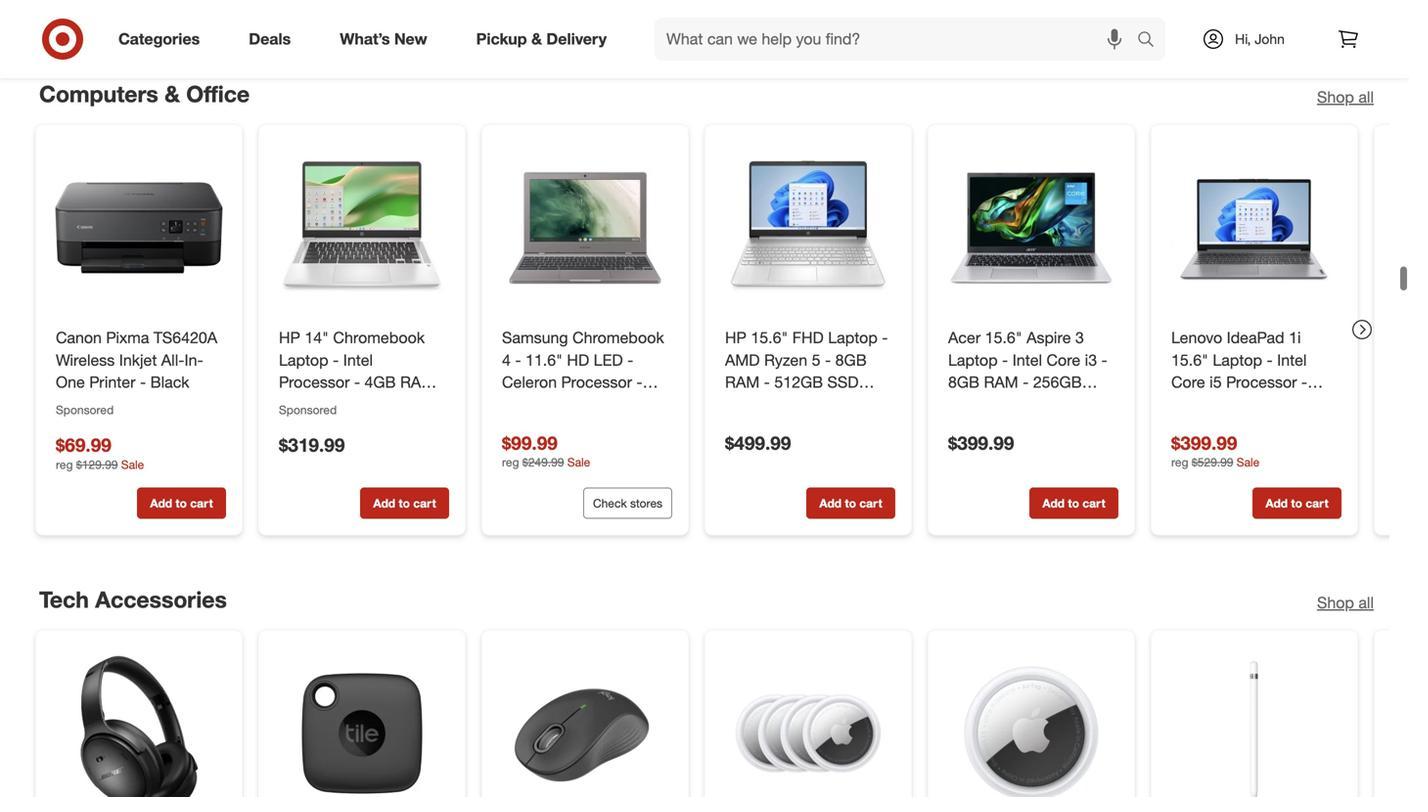 Task type: locate. For each thing, give the bounding box(es) containing it.
apple pencil with usb-c adapter (2022, 1st generation) image
[[1168, 647, 1342, 798], [1168, 647, 1342, 798]]

1 vertical spatial shop
[[1318, 594, 1355, 613]]

to for acer 15.6" aspire 3 laptop - intel core i3 - 8gb ram - 256gb ssd storage - windows 11 in s mode - silver (a315-58-350l)
[[1068, 496, 1080, 511]]

storage inside samsung chromebook 4 - 11.6" hd led - celeron processor - 4gb ram - 32gb storage  - xe310xba- kb2us
[[502, 418, 557, 437]]

0 horizontal spatial ssd
[[828, 373, 859, 392]]

0 horizontal spatial chromebook
[[333, 328, 425, 347]]

5 add from the left
[[1266, 496, 1288, 511]]

categories link
[[102, 18, 224, 61]]

add to cart button down the 58-
[[1030, 488, 1119, 519]]

processor for $399.99
[[1227, 373, 1298, 392]]

5 cart from the left
[[1306, 496, 1329, 511]]

apple airtag (4 pack) image
[[721, 647, 896, 798], [721, 647, 896, 798]]

2 vertical spatial ssd
[[1225, 418, 1256, 437]]

intel
[[343, 351, 373, 370], [1013, 351, 1043, 370], [1278, 351, 1307, 370]]

reg down $99.99
[[502, 455, 519, 470]]

1 horizontal spatial hp
[[725, 328, 747, 347]]

i5
[[1210, 373, 1222, 392]]

15.6" up ryzen
[[751, 328, 788, 347]]

i3
[[1085, 351, 1097, 370]]

add down (82qd003vus)
[[1266, 496, 1288, 511]]

sponsored down one at the top of page
[[56, 403, 114, 417]]

hp inside hp 15.6" fhd laptop - amd ryzen 5 - 8gb ram - 512gb ssd storage - windows 11 - silver (15-ef2030tg) $499.99
[[725, 328, 747, 347]]

to
[[176, 496, 187, 511], [399, 496, 410, 511], [845, 496, 856, 511], [1068, 496, 1080, 511], [1292, 496, 1303, 511]]

1 horizontal spatial 4gb
[[502, 395, 534, 414]]

1 vertical spatial shop all
[[1318, 594, 1374, 613]]

apple airtag (1 pack) image
[[945, 647, 1119, 798], [945, 647, 1119, 798]]

hp 14" chromebook laptop - intel processor - 4gb ram memory - 64gb flash storage - silver (14a-na0052tg) image
[[275, 141, 449, 315], [275, 141, 449, 315]]

memory inside hp 14" chromebook laptop - intel processor - 4gb ram memory - 64gb flash storage - silver (14a- na0052tg)
[[279, 395, 337, 414]]

0 horizontal spatial sale
[[121, 457, 144, 472]]

to for canon pixma ts6420a wireless inkjet all-in- one printer - black
[[176, 496, 187, 511]]

3 processor from the left
[[1227, 373, 1298, 392]]

2 horizontal spatial reg
[[1172, 455, 1189, 470]]

1 shop all link from the top
[[1318, 86, 1374, 108]]

2 shop from the top
[[1318, 594, 1355, 613]]

sale
[[568, 455, 591, 470], [1237, 455, 1260, 470], [121, 457, 144, 472]]

storage
[[725, 395, 780, 414], [984, 395, 1039, 414], [279, 418, 334, 437], [502, 418, 557, 437], [1261, 418, 1315, 437]]

intel inside lenovo ideapad 1i 15.6" laptop - intel core i5 processor - 8gb ram memory - 256gb ssd storage - windows 11 home - gray (82qd003vus)
[[1278, 351, 1307, 370]]

intel up "64gb"
[[343, 351, 373, 370]]

cart
[[190, 496, 213, 511], [413, 496, 436, 511], [860, 496, 883, 511], [1083, 496, 1106, 511], [1306, 496, 1329, 511]]

wireless
[[56, 351, 115, 370]]

reg down $69.99
[[56, 457, 73, 472]]

1 processor from the left
[[279, 373, 350, 392]]

1 shop all from the top
[[1318, 88, 1374, 107]]

ram
[[400, 373, 435, 392], [725, 373, 760, 392], [984, 373, 1019, 392], [538, 395, 572, 414], [1207, 395, 1242, 414]]

laptop down acer at right top
[[949, 351, 998, 370]]

1 horizontal spatial silver
[[725, 418, 764, 437]]

1 vertical spatial windows
[[949, 418, 1012, 437]]

silver inside hp 15.6" fhd laptop - amd ryzen 5 - 8gb ram - 512gb ssd storage - windows 11 - silver (15-ef2030tg) $499.99
[[725, 418, 764, 437]]

3
[[1076, 328, 1084, 347]]

15.6" right acer at right top
[[985, 328, 1023, 347]]

0 horizontal spatial core
[[1047, 351, 1081, 370]]

ef2030tg)
[[796, 418, 862, 437]]

add to cart
[[150, 496, 213, 511], [373, 496, 436, 511], [820, 496, 883, 511], [1043, 496, 1106, 511], [1266, 496, 1329, 511]]

hp
[[279, 328, 300, 347], [725, 328, 747, 347]]

2 cart from the left
[[413, 496, 436, 511]]

ssd right 512gb
[[828, 373, 859, 392]]

0 horizontal spatial intel
[[343, 351, 373, 370]]

0 horizontal spatial 15.6"
[[751, 328, 788, 347]]

$499.99
[[725, 432, 791, 454]]

reg left "$529.99"
[[1172, 455, 1189, 470]]

all
[[1359, 88, 1374, 107], [1359, 594, 1374, 613]]

reg inside "$399.99 reg $529.99 sale"
[[1172, 455, 1189, 470]]

na0052tg)
[[279, 440, 349, 459]]

storage up in
[[984, 395, 1039, 414]]

0 horizontal spatial hp
[[279, 328, 300, 347]]

memory up $319.99 in the bottom of the page
[[279, 395, 337, 414]]

1 horizontal spatial $399.99
[[1172, 432, 1238, 454]]

chromebook
[[333, 328, 425, 347], [573, 328, 664, 347]]

sale inside $99.99 reg $249.99 sale
[[568, 455, 591, 470]]

0 horizontal spatial sponsored
[[56, 403, 114, 417]]

shop
[[1318, 88, 1355, 107], [1318, 594, 1355, 613]]

pickup
[[476, 29, 527, 49]]

5 to from the left
[[1292, 496, 1303, 511]]

ssd inside hp 15.6" fhd laptop - amd ryzen 5 - 8gb ram - 512gb ssd storage - windows 11 - silver (15-ef2030tg) $499.99
[[828, 373, 859, 392]]

1 horizontal spatial 8gb
[[949, 373, 980, 392]]

core for 3
[[1047, 351, 1081, 370]]

1 horizontal spatial windows
[[949, 418, 1012, 437]]

1 horizontal spatial 15.6"
[[985, 328, 1023, 347]]

hp for hp 15.6" fhd laptop - amd ryzen 5 - 8gb ram - 512gb ssd storage - windows 11 - silver (15-ef2030tg) $499.99
[[725, 328, 747, 347]]

1 vertical spatial 8gb
[[949, 373, 980, 392]]

3 to from the left
[[845, 496, 856, 511]]

laptop down the 14"
[[279, 351, 329, 370]]

reg inside $69.99 reg $129.99 sale
[[56, 457, 73, 472]]

silver down "64gb"
[[348, 418, 387, 437]]

chromebook inside samsung chromebook 4 - 11.6" hd led - celeron processor - 4gb ram - 32gb storage  - xe310xba- kb2us
[[573, 328, 664, 347]]

celeron
[[502, 373, 557, 392]]

reg for $99.99
[[502, 455, 519, 470]]

sale right $249.99
[[568, 455, 591, 470]]

4 cart from the left
[[1083, 496, 1106, 511]]

acer
[[949, 328, 981, 347]]

0 vertical spatial shop
[[1318, 88, 1355, 107]]

64gb
[[352, 395, 392, 414]]

15.6"
[[751, 328, 788, 347], [985, 328, 1023, 347], [1172, 351, 1209, 370]]

silver left (a315-
[[959, 440, 998, 459]]

ssd up "$529.99"
[[1225, 418, 1256, 437]]

4gb down celeron
[[502, 395, 534, 414]]

hp 15.6" fhd laptop - amd ryzen 5 - 8gb ram - 512gb ssd storage - windows 11 - silver (15-ef2030tg) image
[[721, 141, 896, 315], [721, 141, 896, 315]]

storage up (15-
[[725, 395, 780, 414]]

5 add to cart from the left
[[1266, 496, 1329, 511]]

silver inside the acer 15.6" aspire 3 laptop - intel core i3 - 8gb ram - 256gb ssd storage - windows 11 in s mode - silver (a315-58-350l)
[[959, 440, 998, 459]]

0 vertical spatial 256gb
[[1033, 373, 1082, 392]]

add down "(14a-"
[[373, 496, 396, 511]]

0 vertical spatial 4gb
[[365, 373, 396, 392]]

new
[[394, 29, 427, 49]]

15.6" inside hp 15.6" fhd laptop - amd ryzen 5 - 8gb ram - 512gb ssd storage - windows 11 - silver (15-ef2030tg) $499.99
[[751, 328, 788, 347]]

check
[[593, 496, 627, 511]]

windows inside the acer 15.6" aspire 3 laptop - intel core i3 - 8gb ram - 256gb ssd storage - windows 11 in s mode - silver (a315-58-350l)
[[949, 418, 1012, 437]]

ram inside lenovo ideapad 1i 15.6" laptop - intel core i5 processor - 8gb ram memory - 256gb ssd storage - windows 11 home - gray (82qd003vus)
[[1207, 395, 1242, 414]]

hp left the 14"
[[279, 328, 300, 347]]

1 add to cart from the left
[[150, 496, 213, 511]]

intel down 1i
[[1278, 351, 1307, 370]]

1 horizontal spatial chromebook
[[573, 328, 664, 347]]

add to cart button for hp 15.6" fhd laptop - amd ryzen 5 - 8gb ram - 512gb ssd storage - windows 11 - silver (15-ef2030tg)
[[807, 488, 896, 519]]

core
[[1047, 351, 1081, 370], [1172, 373, 1206, 392]]

32gb
[[587, 395, 627, 414]]

3 add to cart button from the left
[[807, 488, 896, 519]]

0 vertical spatial &
[[532, 29, 542, 49]]

inkjet
[[119, 351, 157, 370]]

core inside lenovo ideapad 1i 15.6" laptop - intel core i5 processor - 8gb ram memory - 256gb ssd storage - windows 11 home - gray (82qd003vus)
[[1172, 373, 1206, 392]]

acer 15.6" aspire 3 laptop - intel core i3 - 8gb ram - 256gb ssd storage - windows 11 in s mode - silver (a315-58-350l) link
[[949, 327, 1115, 459]]

hp up amd
[[725, 328, 747, 347]]

memory
[[279, 395, 337, 414], [1246, 395, 1304, 414]]

1 all from the top
[[1359, 88, 1374, 107]]

0 vertical spatial all
[[1359, 88, 1374, 107]]

cart for hp 14" chromebook laptop - intel processor - 4gb ram memory - 64gb flash storage - silver (14a- na0052tg)
[[413, 496, 436, 511]]

512gb
[[775, 373, 823, 392]]

core down aspire
[[1047, 351, 1081, 370]]

2 horizontal spatial windows
[[1172, 440, 1236, 459]]

8gb up "$399.99 reg $529.99 sale"
[[1172, 395, 1203, 414]]

8gb right 5
[[836, 351, 867, 370]]

to for hp 14" chromebook laptop - intel processor - 4gb ram memory - 64gb flash storage - silver (14a- na0052tg)
[[399, 496, 410, 511]]

1 memory from the left
[[279, 395, 337, 414]]

0 horizontal spatial processor
[[279, 373, 350, 392]]

8gb inside hp 15.6" fhd laptop - amd ryzen 5 - 8gb ram - 512gb ssd storage - windows 11 - silver (15-ef2030tg) $499.99
[[836, 351, 867, 370]]

add to cart button
[[137, 488, 226, 519], [360, 488, 449, 519], [807, 488, 896, 519], [1030, 488, 1119, 519], [1253, 488, 1342, 519]]

bose quietcomfort bluetooth wireless noise cancelling headphones image
[[52, 647, 226, 798], [52, 647, 226, 798]]

1 vertical spatial 4gb
[[502, 395, 534, 414]]

15.6" for $499.99
[[751, 328, 788, 347]]

add
[[150, 496, 172, 511], [373, 496, 396, 511], [820, 496, 842, 511], [1043, 496, 1065, 511], [1266, 496, 1288, 511]]

8gb inside the acer 15.6" aspire 3 laptop - intel core i3 - 8gb ram - 256gb ssd storage - windows 11 in s mode - silver (a315-58-350l)
[[949, 373, 980, 392]]

2 $399.99 from the left
[[1172, 432, 1238, 454]]

1 horizontal spatial sponsored
[[279, 403, 337, 417]]

add up accessories
[[150, 496, 172, 511]]

samsung chromebook 4 - 11.6" hd led - celeron processor - 4gb ram - 32gb storage  - xe310xba-kb2us image
[[498, 141, 673, 315], [498, 141, 673, 315]]

0 horizontal spatial &
[[165, 80, 180, 108]]

$399.99 inside "$399.99 reg $529.99 sale"
[[1172, 432, 1238, 454]]

intel inside the acer 15.6" aspire 3 laptop - intel core i3 - 8gb ram - 256gb ssd storage - windows 11 in s mode - silver (a315-58-350l)
[[1013, 351, 1043, 370]]

256gb up "$529.99"
[[1172, 418, 1220, 437]]

1 add from the left
[[150, 496, 172, 511]]

(a315-
[[1002, 440, 1049, 459]]

printer
[[89, 373, 136, 392]]

storage up na0052tg)
[[279, 418, 334, 437]]

4 add to cart from the left
[[1043, 496, 1106, 511]]

2 horizontal spatial sale
[[1237, 455, 1260, 470]]

core for 15.6"
[[1172, 373, 1206, 392]]

windows up (a315-
[[949, 418, 1012, 437]]

1 horizontal spatial ssd
[[949, 395, 980, 414]]

1 horizontal spatial 11
[[1017, 418, 1034, 437]]

silver
[[348, 418, 387, 437], [725, 418, 764, 437], [959, 440, 998, 459]]

15.6" down lenovo
[[1172, 351, 1209, 370]]

add to cart button down $69.99 reg $129.99 sale
[[137, 488, 226, 519]]

reg
[[502, 455, 519, 470], [1172, 455, 1189, 470], [56, 457, 73, 472]]

led
[[594, 351, 623, 370]]

core inside the acer 15.6" aspire 3 laptop - intel core i3 - 8gb ram - 256gb ssd storage - windows 11 in s mode - silver (a315-58-350l)
[[1047, 351, 1081, 370]]

2 vertical spatial 11
[[1240, 440, 1257, 459]]

0 vertical spatial windows
[[795, 395, 859, 414]]

storage inside hp 14" chromebook laptop - intel processor - 4gb ram memory - 64gb flash storage - silver (14a- na0052tg)
[[279, 418, 334, 437]]

silver inside hp 14" chromebook laptop - intel processor - 4gb ram memory - 64gb flash storage - silver (14a- na0052tg)
[[348, 418, 387, 437]]

sale inside "$399.99 reg $529.99 sale"
[[1237, 455, 1260, 470]]

ssd inside the acer 15.6" aspire 3 laptop - intel core i3 - 8gb ram - 256gb ssd storage - windows 11 in s mode - silver (a315-58-350l)
[[949, 395, 980, 414]]

1 add to cart button from the left
[[137, 488, 226, 519]]

$399.99 left in
[[949, 432, 1015, 454]]

&
[[532, 29, 542, 49], [165, 80, 180, 108]]

reg for $399.99
[[1172, 455, 1189, 470]]

ssd down acer at right top
[[949, 395, 980, 414]]

0 vertical spatial core
[[1047, 351, 1081, 370]]

8gb
[[836, 351, 867, 370], [949, 373, 980, 392], [1172, 395, 1203, 414]]

2 add to cart from the left
[[373, 496, 436, 511]]

storage inside lenovo ideapad 1i 15.6" laptop - intel core i5 processor - 8gb ram memory - 256gb ssd storage - windows 11 home - gray (82qd003vus)
[[1261, 418, 1315, 437]]

5 add to cart button from the left
[[1253, 488, 1342, 519]]

0 horizontal spatial 8gb
[[836, 351, 867, 370]]

add down the 58-
[[1043, 496, 1065, 511]]

1 horizontal spatial memory
[[1246, 395, 1304, 414]]

processor down the 14"
[[279, 373, 350, 392]]

lenovo ideapad 1i 15.6" laptop - intel core i5 processor - 8gb ram memory - 256gb ssd storage - windows 11 home - gray (82qd003vus) image
[[1168, 141, 1342, 315], [1168, 141, 1342, 315]]

fhd
[[793, 328, 824, 347]]

4
[[502, 351, 511, 370]]

0 vertical spatial shop all
[[1318, 88, 1374, 107]]

0 vertical spatial 8gb
[[836, 351, 867, 370]]

0 horizontal spatial 4gb
[[365, 373, 396, 392]]

tile mate (2022) image
[[275, 647, 449, 798], [275, 647, 449, 798]]

1 vertical spatial &
[[165, 80, 180, 108]]

2 shop all link from the top
[[1318, 592, 1374, 615]]

intel down aspire
[[1013, 351, 1043, 370]]

laptop inside the acer 15.6" aspire 3 laptop - intel core i3 - 8gb ram - 256gb ssd storage - windows 11 in s mode - silver (a315-58-350l)
[[949, 351, 998, 370]]

laptop right fhd in the top right of the page
[[828, 328, 878, 347]]

350l)
[[1072, 440, 1112, 459]]

office
[[186, 80, 250, 108]]

laptop down ideapad
[[1213, 351, 1263, 370]]

add to cart button for canon pixma ts6420a wireless inkjet all-in- one printer - black
[[137, 488, 226, 519]]

3 add from the left
[[820, 496, 842, 511]]

add to cart for hp 15.6" fhd laptop - amd ryzen 5 - 8gb ram - 512gb ssd storage - windows 11 - silver (15-ef2030tg)
[[820, 496, 883, 511]]

processor
[[279, 373, 350, 392], [561, 373, 632, 392], [1227, 373, 1298, 392]]

sale inside $69.99 reg $129.99 sale
[[121, 457, 144, 472]]

logitech signature m550 wireless mice image
[[498, 647, 673, 798], [498, 647, 673, 798]]

2 memory from the left
[[1246, 395, 1304, 414]]

1 horizontal spatial core
[[1172, 373, 1206, 392]]

storage up the kb2us
[[502, 418, 557, 437]]

4 add to cart button from the left
[[1030, 488, 1119, 519]]

3 add to cart from the left
[[820, 496, 883, 511]]

1 horizontal spatial intel
[[1013, 351, 1043, 370]]

acer 15.6" aspire 3 laptop - intel core i3 - 8gb ram - 256gb ssd storage - windows 11 in s mode - silver (a315-58-350l) image
[[945, 141, 1119, 315], [945, 141, 1119, 315]]

cart for canon pixma ts6420a wireless inkjet all-in- one printer - black
[[190, 496, 213, 511]]

2 all from the top
[[1359, 594, 1374, 613]]

sponsored right john
[[1332, 41, 1390, 56]]

windows
[[795, 395, 859, 414], [949, 418, 1012, 437], [1172, 440, 1236, 459]]

ssd inside lenovo ideapad 1i 15.6" laptop - intel core i5 processor - 8gb ram memory - 256gb ssd storage - windows 11 home - gray (82qd003vus)
[[1225, 418, 1256, 437]]

computers
[[39, 80, 158, 108]]

0 horizontal spatial 11
[[863, 395, 880, 414]]

processor down ideapad
[[1227, 373, 1298, 392]]

hp inside hp 14" chromebook laptop - intel processor - 4gb ram memory - 64gb flash storage - silver (14a- na0052tg)
[[279, 328, 300, 347]]

1 vertical spatial 11
[[1017, 418, 1034, 437]]

ryzen
[[764, 351, 808, 370]]

2 processor from the left
[[561, 373, 632, 392]]

1 vertical spatial all
[[1359, 594, 1374, 613]]

$399.99 for $399.99
[[949, 432, 1015, 454]]

0 horizontal spatial silver
[[348, 418, 387, 437]]

add to cart button down (82qd003vus)
[[1253, 488, 1342, 519]]

4 add from the left
[[1043, 496, 1065, 511]]

all for tech accessories
[[1359, 594, 1374, 613]]

2 horizontal spatial intel
[[1278, 351, 1307, 370]]

2 intel from the left
[[1013, 351, 1043, 370]]

2 to from the left
[[399, 496, 410, 511]]

processor inside lenovo ideapad 1i 15.6" laptop - intel core i5 processor - 8gb ram memory - 256gb ssd storage - windows 11 home - gray (82qd003vus)
[[1227, 373, 1298, 392]]

1 vertical spatial ssd
[[949, 395, 980, 414]]

15.6" inside the acer 15.6" aspire 3 laptop - intel core i3 - 8gb ram - 256gb ssd storage - windows 11 in s mode - silver (a315-58-350l)
[[985, 328, 1023, 347]]

15.6" inside lenovo ideapad 1i 15.6" laptop - intel core i5 processor - 8gb ram memory - 256gb ssd storage - windows 11 home - gray (82qd003vus)
[[1172, 351, 1209, 370]]

2 horizontal spatial 15.6"
[[1172, 351, 1209, 370]]

memory up home
[[1246, 395, 1304, 414]]

1 horizontal spatial reg
[[502, 455, 519, 470]]

sale right $129.99
[[121, 457, 144, 472]]

chromebook up led
[[573, 328, 664, 347]]

2 shop all from the top
[[1318, 594, 1374, 613]]

laptop inside hp 14" chromebook laptop - intel processor - 4gb ram memory - 64gb flash storage - silver (14a- na0052tg)
[[279, 351, 329, 370]]

256gb
[[1033, 373, 1082, 392], [1172, 418, 1220, 437]]

intel inside hp 14" chromebook laptop - intel processor - 4gb ram memory - 64gb flash storage - silver (14a- na0052tg)
[[343, 351, 373, 370]]

2 vertical spatial 8gb
[[1172, 395, 1203, 414]]

0 horizontal spatial reg
[[56, 457, 73, 472]]

3 cart from the left
[[860, 496, 883, 511]]

11.6"
[[526, 351, 563, 370]]

0 horizontal spatial $399.99
[[949, 432, 1015, 454]]

2 vertical spatial windows
[[1172, 440, 1236, 459]]

2 horizontal spatial 8gb
[[1172, 395, 1203, 414]]

shop for computers & office
[[1318, 88, 1355, 107]]

3 intel from the left
[[1278, 351, 1307, 370]]

sale for $69.99
[[121, 457, 144, 472]]

processor inside samsung chromebook 4 - 11.6" hd led - celeron processor - 4gb ram - 32gb storage  - xe310xba- kb2us
[[561, 373, 632, 392]]

(82qd003vus)
[[1209, 462, 1315, 482]]

256gb up s
[[1033, 373, 1082, 392]]

2 horizontal spatial ssd
[[1225, 418, 1256, 437]]

windows up ef2030tg)
[[795, 395, 859, 414]]

1 $399.99 from the left
[[949, 432, 1015, 454]]

0 vertical spatial shop all link
[[1318, 86, 1374, 108]]

reg inside $99.99 reg $249.99 sale
[[502, 455, 519, 470]]

windows up gray
[[1172, 440, 1236, 459]]

2 add to cart button from the left
[[360, 488, 449, 519]]

samsung chromebook 4 - 11.6" hd led - celeron processor - 4gb ram - 32gb storage  - xe310xba- kb2us
[[502, 328, 664, 459]]

$399.99 up "$529.99"
[[1172, 432, 1238, 454]]

add to cart button down "(14a-"
[[360, 488, 449, 519]]

sponsored
[[1332, 41, 1390, 56], [56, 403, 114, 417], [279, 403, 337, 417]]

storage up home
[[1261, 418, 1315, 437]]

& right pickup
[[532, 29, 542, 49]]

$399.99
[[949, 432, 1015, 454], [1172, 432, 1238, 454]]

8gb down acer at right top
[[949, 373, 980, 392]]

1 horizontal spatial 256gb
[[1172, 418, 1220, 437]]

add to cart button down ef2030tg)
[[807, 488, 896, 519]]

1 vertical spatial 256gb
[[1172, 418, 1220, 437]]

sponsored up $319.99 in the bottom of the page
[[279, 403, 337, 417]]

0 vertical spatial 11
[[863, 395, 880, 414]]

0 horizontal spatial memory
[[279, 395, 337, 414]]

cart for acer 15.6" aspire 3 laptop - intel core i3 - 8gb ram - 256gb ssd storage - windows 11 in s mode - silver (a315-58-350l)
[[1083, 496, 1106, 511]]

ram inside samsung chromebook 4 - 11.6" hd led - celeron processor - 4gb ram - 32gb storage  - xe310xba- kb2us
[[538, 395, 572, 414]]

2 horizontal spatial silver
[[959, 440, 998, 459]]

0 horizontal spatial 256gb
[[1033, 373, 1082, 392]]

amd
[[725, 351, 760, 370]]

1 vertical spatial core
[[1172, 373, 1206, 392]]

2 horizontal spatial processor
[[1227, 373, 1298, 392]]

core left i5
[[1172, 373, 1206, 392]]

1 cart from the left
[[190, 496, 213, 511]]

sale right "$529.99"
[[1237, 455, 1260, 470]]

add for hp 15.6" fhd laptop - amd ryzen 5 - 8gb ram - 512gb ssd storage - windows 11 - silver (15-ef2030tg)
[[820, 496, 842, 511]]

0 horizontal spatial windows
[[795, 395, 859, 414]]

1 to from the left
[[176, 496, 187, 511]]

4 to from the left
[[1068, 496, 1080, 511]]

tech accessories
[[39, 587, 227, 614]]

1 horizontal spatial &
[[532, 29, 542, 49]]

1 shop from the top
[[1318, 88, 1355, 107]]

& left office
[[165, 80, 180, 108]]

1 hp from the left
[[279, 328, 300, 347]]

windows inside lenovo ideapad 1i 15.6" laptop - intel core i5 processor - 8gb ram memory - 256gb ssd storage - windows 11 home - gray (82qd003vus)
[[1172, 440, 1236, 459]]

hi,
[[1235, 30, 1251, 47]]

1 chromebook from the left
[[333, 328, 425, 347]]

hd
[[567, 351, 590, 370]]

silver left (15-
[[725, 418, 764, 437]]

canon pixma ts6420a wireless inkjet all-in-one printer - black image
[[52, 141, 226, 315], [52, 141, 226, 315]]

11
[[863, 395, 880, 414], [1017, 418, 1034, 437], [1240, 440, 1257, 459]]

windows inside hp 15.6" fhd laptop - amd ryzen 5 - 8gb ram - 512gb ssd storage - windows 11 - silver (15-ef2030tg) $499.99
[[795, 395, 859, 414]]

2 chromebook from the left
[[573, 328, 664, 347]]

laptop inside hp 15.6" fhd laptop - amd ryzen 5 - 8gb ram - 512gb ssd storage - windows 11 - silver (15-ef2030tg) $499.99
[[828, 328, 878, 347]]

processor up 32gb
[[561, 373, 632, 392]]

chromebook right the 14"
[[333, 328, 425, 347]]

1 horizontal spatial processor
[[561, 373, 632, 392]]

2 add from the left
[[373, 496, 396, 511]]

check stores button
[[583, 488, 673, 519]]

aspire
[[1027, 328, 1071, 347]]

0 vertical spatial ssd
[[828, 373, 859, 392]]

2 hp from the left
[[725, 328, 747, 347]]

add down ef2030tg)
[[820, 496, 842, 511]]

add to cart button for lenovo ideapad 1i 15.6" laptop - intel core i5 processor - 8gb ram memory - 256gb ssd storage - windows 11 home - gray (82qd003vus)
[[1253, 488, 1342, 519]]

1 intel from the left
[[343, 351, 373, 370]]

1 vertical spatial shop all link
[[1318, 592, 1374, 615]]

2 horizontal spatial 11
[[1240, 440, 1257, 459]]

shop all
[[1318, 88, 1374, 107], [1318, 594, 1374, 613]]

4gb up "64gb"
[[365, 373, 396, 392]]

all for computers & office
[[1359, 88, 1374, 107]]

1 horizontal spatial sale
[[568, 455, 591, 470]]



Task type: describe. For each thing, give the bounding box(es) containing it.
to for hp 15.6" fhd laptop - amd ryzen 5 - 8gb ram - 512gb ssd storage - windows 11 - silver (15-ef2030tg)
[[845, 496, 856, 511]]

mode
[[1070, 418, 1110, 437]]

all-
[[161, 351, 185, 370]]

(14a-
[[391, 418, 427, 437]]

sponsored for canon pixma ts6420a wireless inkjet all-in- one printer - black
[[56, 403, 114, 417]]

add to cart for canon pixma ts6420a wireless inkjet all-in- one printer - black
[[150, 496, 213, 511]]

pickup & delivery
[[476, 29, 607, 49]]

processor for $99.99
[[561, 373, 632, 392]]

add to cart for hp 14" chromebook laptop - intel processor - 4gb ram memory - 64gb flash storage - silver (14a- na0052tg)
[[373, 496, 436, 511]]

- inside canon pixma ts6420a wireless inkjet all-in- one printer - black
[[140, 373, 146, 392]]

storage inside the acer 15.6" aspire 3 laptop - intel core i3 - 8gb ram - 256gb ssd storage - windows 11 in s mode - silver (a315-58-350l)
[[984, 395, 1039, 414]]

hi, john
[[1235, 30, 1285, 47]]

hp 15.6" fhd laptop - amd ryzen 5 - 8gb ram - 512gb ssd storage - windows 11 - silver (15-ef2030tg) $499.99
[[725, 328, 891, 454]]

s
[[1055, 418, 1065, 437]]

2 horizontal spatial sponsored
[[1332, 41, 1390, 56]]

accessories
[[95, 587, 227, 614]]

stores
[[630, 496, 663, 511]]

ram inside hp 15.6" fhd laptop - amd ryzen 5 - 8gb ram - 512gb ssd storage - windows 11 - silver (15-ef2030tg) $499.99
[[725, 373, 760, 392]]

$399.99 reg $529.99 sale
[[1172, 432, 1260, 470]]

11 inside lenovo ideapad 1i 15.6" laptop - intel core i5 processor - 8gb ram memory - 256gb ssd storage - windows 11 home - gray (82qd003vus)
[[1240, 440, 1257, 459]]

add to cart button for hp 14" chromebook laptop - intel processor - 4gb ram memory - 64gb flash storage - silver (14a- na0052tg)
[[360, 488, 449, 519]]

acer 15.6" aspire 3 laptop - intel core i3 - 8gb ram - 256gb ssd storage - windows 11 in s mode - silver (a315-58-350l)
[[949, 328, 1112, 459]]

intel for acer
[[1013, 351, 1043, 370]]

in
[[1039, 418, 1051, 437]]

lenovo ideapad 1i 15.6" laptop - intel core i5 processor - 8gb ram memory - 256gb ssd storage - windows 11 home - gray (82qd003vus) link
[[1172, 327, 1338, 482]]

hp for hp 14" chromebook laptop - intel processor - 4gb ram memory - 64gb flash storage - silver (14a- na0052tg)
[[279, 328, 300, 347]]

chromebook inside hp 14" chromebook laptop - intel processor - 4gb ram memory - 64gb flash storage - silver (14a- na0052tg)
[[333, 328, 425, 347]]

256gb inside lenovo ideapad 1i 15.6" laptop - intel core i5 processor - 8gb ram memory - 256gb ssd storage - windows 11 home - gray (82qd003vus)
[[1172, 418, 1220, 437]]

to for lenovo ideapad 1i 15.6" laptop - intel core i5 processor - 8gb ram memory - 256gb ssd storage - windows 11 home - gray (82qd003vus)
[[1292, 496, 1303, 511]]

lenovo
[[1172, 328, 1223, 347]]

home
[[1262, 440, 1304, 459]]

categories
[[118, 29, 200, 49]]

$399.99 for $399.99 reg $529.99 sale
[[1172, 432, 1238, 454]]

ram inside the acer 15.6" aspire 3 laptop - intel core i3 - 8gb ram - 256gb ssd storage - windows 11 in s mode - silver (a315-58-350l)
[[984, 373, 1019, 392]]

add for lenovo ideapad 1i 15.6" laptop - intel core i5 processor - 8gb ram memory - 256gb ssd storage - windows 11 home - gray (82qd003vus)
[[1266, 496, 1288, 511]]

$69.99
[[56, 434, 111, 457]]

$99.99 reg $249.99 sale
[[502, 432, 591, 470]]

pixma
[[106, 328, 149, 347]]

search
[[1129, 31, 1176, 50]]

flash
[[396, 395, 434, 414]]

samsung chromebook 4 - 11.6" hd led - celeron processor - 4gb ram - 32gb storage  - xe310xba- kb2us link
[[502, 327, 669, 459]]

one
[[56, 373, 85, 392]]

shop all link for computers & office
[[1318, 86, 1374, 108]]

8gb inside lenovo ideapad 1i 15.6" laptop - intel core i5 processor - 8gb ram memory - 256gb ssd storage - windows 11 home - gray (82qd003vus)
[[1172, 395, 1203, 414]]

shop all link for tech accessories
[[1318, 592, 1374, 615]]

processor inside hp 14" chromebook laptop - intel processor - 4gb ram memory - 64gb flash storage - silver (14a- na0052tg)
[[279, 373, 350, 392]]

lenovo ideapad 1i 15.6" laptop - intel core i5 processor - 8gb ram memory - 256gb ssd storage - windows 11 home - gray (82qd003vus)
[[1172, 328, 1325, 482]]

58-
[[1049, 440, 1072, 459]]

sale for $399.99
[[1237, 455, 1260, 470]]

sponsored for hp 14" chromebook laptop - intel processor - 4gb ram memory - 64gb flash storage - silver (14a- na0052tg)
[[279, 403, 337, 417]]

cart for hp 15.6" fhd laptop - amd ryzen 5 - 8gb ram - 512gb ssd storage - windows 11 - silver (15-ef2030tg)
[[860, 496, 883, 511]]

add for acer 15.6" aspire 3 laptop - intel core i3 - 8gb ram - 256gb ssd storage - windows 11 in s mode - silver (a315-58-350l)
[[1043, 496, 1065, 511]]

storage inside hp 15.6" fhd laptop - amd ryzen 5 - 8gb ram - 512gb ssd storage - windows 11 - silver (15-ef2030tg) $499.99
[[725, 395, 780, 414]]

$529.99
[[1192, 455, 1234, 470]]

$99.99
[[502, 432, 558, 454]]

computers & office
[[39, 80, 250, 108]]

gray
[[1172, 462, 1205, 482]]

$319.99
[[279, 434, 345, 457]]

kb2us
[[502, 440, 554, 459]]

5
[[812, 351, 821, 370]]

xe310xba-
[[571, 418, 653, 437]]

add for canon pixma ts6420a wireless inkjet all-in- one printer - black
[[150, 496, 172, 511]]

4gb inside hp 14" chromebook laptop - intel processor - 4gb ram memory - 64gb flash storage - silver (14a- na0052tg)
[[365, 373, 396, 392]]

14"
[[305, 328, 329, 347]]

(15-
[[768, 418, 796, 437]]

tech
[[39, 587, 89, 614]]

canon pixma ts6420a wireless inkjet all-in- one printer - black link
[[56, 327, 222, 394]]

ts6420a
[[154, 328, 217, 347]]

4gb inside samsung chromebook 4 - 11.6" hd led - celeron processor - 4gb ram - 32gb storage  - xe310xba- kb2us
[[502, 395, 534, 414]]

& for pickup
[[532, 29, 542, 49]]

11 inside the acer 15.6" aspire 3 laptop - intel core i3 - 8gb ram - 256gb ssd storage - windows 11 in s mode - silver (a315-58-350l)
[[1017, 418, 1034, 437]]

1i
[[1289, 328, 1301, 347]]

cart for lenovo ideapad 1i 15.6" laptop - intel core i5 processor - 8gb ram memory - 256gb ssd storage - windows 11 home - gray (82qd003vus)
[[1306, 496, 1329, 511]]

search button
[[1129, 18, 1176, 65]]

canon pixma ts6420a wireless inkjet all-in- one printer - black
[[56, 328, 217, 392]]

canon
[[56, 328, 102, 347]]

black
[[150, 373, 189, 392]]

add for hp 14" chromebook laptop - intel processor - 4gb ram memory - 64gb flash storage - silver (14a- na0052tg)
[[373, 496, 396, 511]]

pickup & delivery link
[[460, 18, 631, 61]]

& for computers
[[165, 80, 180, 108]]

hp 14" chromebook laptop - intel processor - 4gb ram memory - 64gb flash storage - silver (14a- na0052tg) link
[[279, 327, 445, 459]]

shop all for computers & office
[[1318, 88, 1374, 107]]

add to cart for lenovo ideapad 1i 15.6" laptop - intel core i5 processor - 8gb ram memory - 256gb ssd storage - windows 11 home - gray (82qd003vus)
[[1266, 496, 1329, 511]]

what's new link
[[323, 18, 452, 61]]

hp 15.6" fhd laptop - amd ryzen 5 - 8gb ram - 512gb ssd storage - windows 11 - silver (15-ef2030tg) link
[[725, 327, 892, 437]]

laptop inside lenovo ideapad 1i 15.6" laptop - intel core i5 processor - 8gb ram memory - 256gb ssd storage - windows 11 home - gray (82qd003vus)
[[1213, 351, 1263, 370]]

sale for $99.99
[[568, 455, 591, 470]]

$129.99
[[76, 457, 118, 472]]

delivery
[[547, 29, 607, 49]]

memory inside lenovo ideapad 1i 15.6" laptop - intel core i5 processor - 8gb ram memory - 256gb ssd storage - windows 11 home - gray (82qd003vus)
[[1246, 395, 1304, 414]]

ram inside hp 14" chromebook laptop - intel processor - 4gb ram memory - 64gb flash storage - silver (14a- na0052tg)
[[400, 373, 435, 392]]

add to cart button for acer 15.6" aspire 3 laptop - intel core i3 - 8gb ram - 256gb ssd storage - windows 11 in s mode - silver (a315-58-350l)
[[1030, 488, 1119, 519]]

what's new
[[340, 29, 427, 49]]

$249.99
[[523, 455, 564, 470]]

15.6" for -
[[985, 328, 1023, 347]]

samsung
[[502, 328, 568, 347]]

john
[[1255, 30, 1285, 47]]

reg for $69.99
[[56, 457, 73, 472]]

What can we help you find? suggestions appear below search field
[[655, 18, 1142, 61]]

deals
[[249, 29, 291, 49]]

hp 14" chromebook laptop - intel processor - 4gb ram memory - 64gb flash storage - silver (14a- na0052tg)
[[279, 328, 435, 459]]

advertisement region
[[20, 0, 1390, 40]]

intel for lenovo
[[1278, 351, 1307, 370]]

add to cart for acer 15.6" aspire 3 laptop - intel core i3 - 8gb ram - 256gb ssd storage - windows 11 in s mode - silver (a315-58-350l)
[[1043, 496, 1106, 511]]

11 inside hp 15.6" fhd laptop - amd ryzen 5 - 8gb ram - 512gb ssd storage - windows 11 - silver (15-ef2030tg) $499.99
[[863, 395, 880, 414]]

deals link
[[232, 18, 315, 61]]

$69.99 reg $129.99 sale
[[56, 434, 144, 472]]

in-
[[184, 351, 203, 370]]

256gb inside the acer 15.6" aspire 3 laptop - intel core i3 - 8gb ram - 256gb ssd storage - windows 11 in s mode - silver (a315-58-350l)
[[1033, 373, 1082, 392]]

check stores
[[593, 496, 663, 511]]

shop for tech accessories
[[1318, 594, 1355, 613]]

shop all for tech accessories
[[1318, 594, 1374, 613]]

ideapad
[[1227, 328, 1285, 347]]

what's
[[340, 29, 390, 49]]



Task type: vqa. For each thing, say whether or not it's contained in the screenshot.
Air inside the shop all sur la table kitchen essentials sur la table kitchen essentials 5qt air fryer
no



